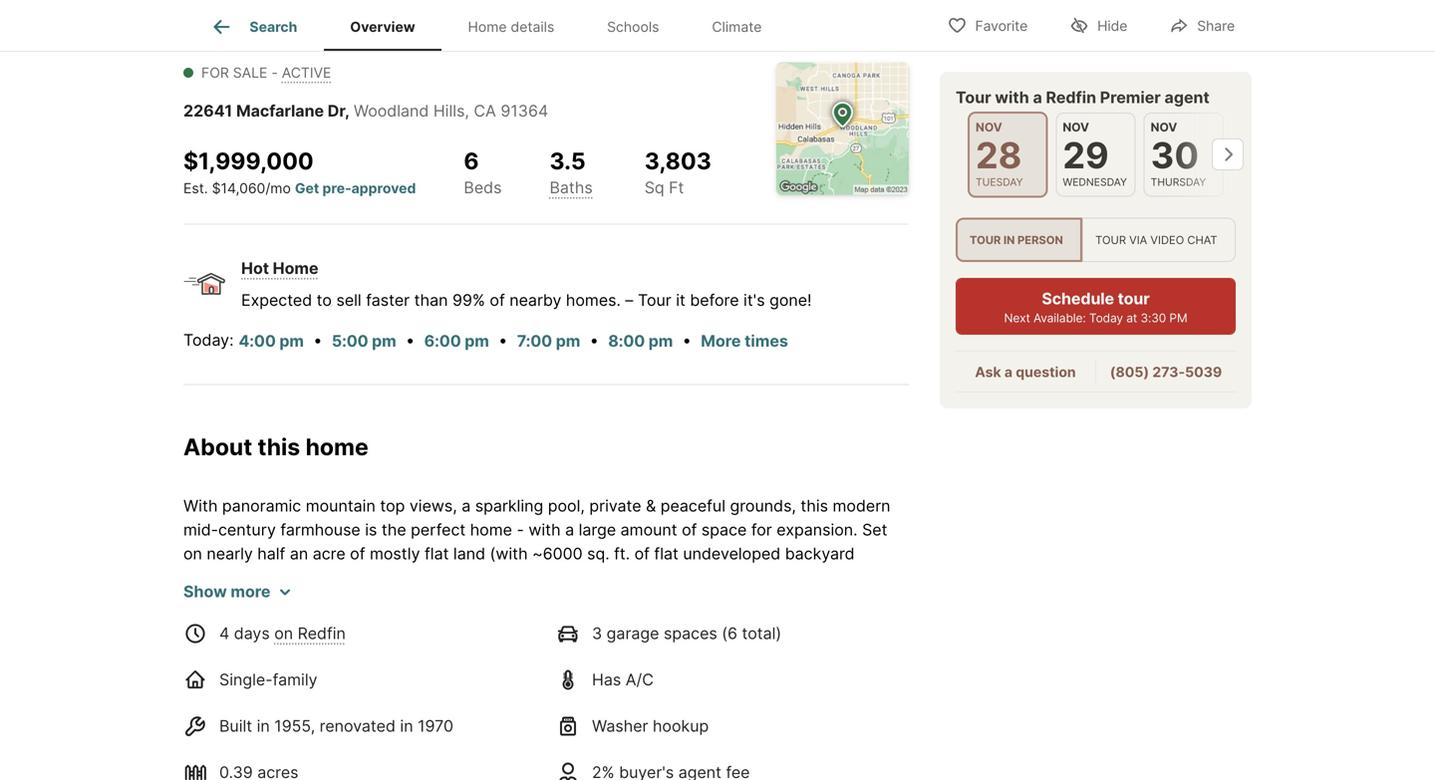 Task type: locate. For each thing, give the bounding box(es) containing it.
0 horizontal spatial flat
[[425, 544, 449, 564]]

room, down stunning
[[698, 664, 741, 683]]

and down spacious on the right of the page
[[878, 592, 906, 611]]

2 horizontal spatial room,
[[826, 616, 869, 635]]

home details
[[468, 18, 555, 35]]

at down tour
[[1127, 311, 1138, 326]]

you'll
[[554, 616, 592, 635], [315, 664, 353, 683]]

• left 7:00
[[499, 330, 508, 350]]

1 horizontal spatial ,
[[465, 101, 469, 121]]

3.5 baths
[[550, 147, 593, 197]]

room, down "upstairs" in the bottom of the page
[[499, 640, 542, 659]]

bedrooms/2
[[507, 664, 598, 683]]

1 vertical spatial for
[[183, 736, 204, 755]]

5 • from the left
[[683, 330, 692, 350]]

on inside with panoramic mountain top views, a sparkling pool, private & peaceful grounds, this modern mid-century farmhouse is the perfect home - with a large amount of space for expansion. set on nearly half an acre of mostly flat land (with ~6000 sq. ft. of flat undeveloped backyard space), this home has 6 bedrooms, and 3.5 baths. endless views will draw you into the spacious living room & fireplace, large balcony, dining room all with gorgeous hillside views in the day and breath-taking night-light views at night. upstairs you'll find a newly remodeled family room, large chef's kitchen, home office, powder room, guest bedroom, & a stunning primary   suite and bath. downstairs you'll find an additional 3 bedrooms/2 baths, living room, bar, retro wood- burning stove, laundry, & incredible deck views w/ fruit trees & blooming flowers. outside is a hot tub, newly designed and remodeled pool, 3-car garage, outside kitchen, and lots of space for additional landscaping.
[[183, 544, 202, 564]]

an right half in the bottom left of the page
[[290, 544, 308, 564]]

& up taking
[[270, 592, 280, 611]]

draw
[[705, 568, 742, 588]]

living down space),
[[183, 592, 223, 611]]

nov inside nov 28 tuesday
[[976, 120, 1003, 135]]

climate tab
[[686, 3, 788, 51]]

hot
[[241, 259, 269, 278]]

0 horizontal spatial room,
[[499, 640, 542, 659]]

ask a question link
[[975, 364, 1076, 381]]

0 vertical spatial you'll
[[554, 616, 592, 635]]

1 horizontal spatial 3
[[592, 624, 602, 643]]

pool,
[[548, 496, 585, 516], [487, 712, 524, 731]]

0 horizontal spatial 22641 macfarlane dr, woodland hills, ca 91364 image
[[183, 0, 932, 38]]

1 horizontal spatial space
[[844, 712, 890, 731]]

1 horizontal spatial on
[[274, 624, 293, 643]]

an down office,
[[391, 664, 409, 683]]

with up "~6000"
[[529, 520, 561, 540]]

0 vertical spatial an
[[290, 544, 308, 564]]

is down wood-
[[858, 688, 870, 707]]

remodeled up stunning
[[692, 616, 773, 635]]

room,
[[826, 616, 869, 635], [499, 640, 542, 659], [698, 664, 741, 683]]

deck
[[453, 688, 490, 707]]

28
[[976, 134, 1022, 177]]

22641 macfarlane dr , woodland hills , ca 91364
[[183, 101, 549, 121]]

landscaping.
[[287, 736, 382, 755]]

wednesday
[[1063, 176, 1127, 188]]

1 horizontal spatial nov
[[1063, 120, 1090, 135]]

• left more
[[683, 330, 692, 350]]

2 flat from the left
[[654, 544, 679, 564]]

0 horizontal spatial find
[[358, 664, 387, 683]]

nov for 30
[[1151, 120, 1178, 135]]

6 inside 6 beds
[[464, 147, 479, 175]]

0 horizontal spatial 6
[[353, 568, 363, 588]]

1 horizontal spatial home
[[468, 18, 507, 35]]

tour left person
[[970, 233, 1001, 247]]

home inside tab
[[468, 18, 507, 35]]

in inside list box
[[1004, 233, 1015, 247]]

, left "ca"
[[465, 101, 469, 121]]

tour up nov 28 tuesday
[[956, 88, 992, 107]]

$1,999,000 est. $14,060 /mo get pre-approved
[[183, 147, 416, 197]]

with down endless
[[583, 592, 615, 611]]

favorite
[[976, 17, 1028, 34]]

on
[[183, 544, 202, 564], [274, 624, 293, 643]]

nov down agent
[[1151, 120, 1178, 135]]

active
[[282, 64, 331, 81]]

at
[[1127, 311, 1138, 326], [421, 616, 435, 635]]

1 vertical spatial room,
[[499, 640, 542, 659]]

nov up "tuesday"
[[976, 120, 1003, 135]]

0 horizontal spatial pool,
[[487, 712, 524, 731]]

to
[[317, 291, 332, 310]]

at down "balcony,"
[[421, 616, 435, 635]]

is
[[365, 520, 377, 540], [858, 688, 870, 707]]

1 horizontal spatial with
[[583, 592, 615, 611]]

and down flowers.
[[760, 712, 788, 731]]

1 vertical spatial at
[[421, 616, 435, 635]]

tour
[[956, 88, 992, 107], [970, 233, 1001, 247], [1096, 233, 1127, 247], [638, 291, 672, 310]]

panoramic
[[222, 496, 301, 516]]

0 vertical spatial room,
[[826, 616, 869, 635]]

grounds,
[[730, 496, 796, 516]]

room down baths.
[[519, 592, 557, 611]]

find down office,
[[358, 664, 387, 683]]

home
[[306, 433, 369, 461], [470, 520, 512, 540], [275, 568, 318, 588], [339, 640, 381, 659]]

0 horizontal spatial family
[[273, 670, 318, 690]]

0 vertical spatial 3
[[592, 624, 602, 643]]

at inside schedule tour next available: today at 3:30 pm
[[1127, 311, 1138, 326]]

pm right '4:00'
[[279, 332, 304, 351]]

room, up suite
[[826, 616, 869, 635]]

3:30
[[1141, 311, 1167, 326]]

1 vertical spatial the
[[811, 568, 836, 588]]

0 horizontal spatial 3.5
[[485, 568, 509, 588]]

newly down stove,
[[247, 712, 291, 731]]

outside
[[795, 688, 854, 707]]

family inside with panoramic mountain top views, a sparkling pool, private & peaceful grounds, this modern mid-century farmhouse is the perfect home - with a large amount of space for expansion. set on nearly half an acre of mostly flat land (with ~6000 sq. ft. of flat undeveloped backyard space), this home has 6 bedrooms, and 3.5 baths. endless views will draw you into the spacious living room & fireplace, large balcony, dining room all with gorgeous hillside views in the day and breath-taking night-light views at night. upstairs you'll find a newly remodeled family room, large chef's kitchen, home office, powder room, guest bedroom, & a stunning primary   suite and bath. downstairs you'll find an additional 3 bedrooms/2 baths, living room, bar, retro wood- burning stove, laundry, & incredible deck views w/ fruit trees & blooming flowers. outside is a hot tub, newly designed and remodeled pool, 3-car garage, outside kitchen, and lots of space for additional landscaping.
[[777, 616, 822, 635]]

pool, left 3-
[[487, 712, 524, 731]]

flat down perfect
[[425, 544, 449, 564]]

suite
[[829, 640, 866, 659]]

tab list containing search
[[183, 0, 804, 51]]

5:00
[[332, 332, 368, 351]]

7:00 pm button
[[516, 329, 581, 355]]

1 vertical spatial on
[[274, 624, 293, 643]]

this right about
[[258, 433, 300, 461]]

0 vertical spatial for
[[751, 520, 772, 540]]

0 vertical spatial additional
[[414, 664, 488, 683]]

of right the acre
[[350, 544, 365, 564]]

1 vertical spatial 3
[[492, 664, 502, 683]]

99%
[[453, 291, 485, 310]]

0 vertical spatial is
[[365, 520, 377, 540]]

living up blooming
[[654, 664, 694, 683]]

$1,999,000
[[183, 147, 314, 175]]

family up "primary" in the right bottom of the page
[[777, 616, 822, 635]]

next image
[[1212, 139, 1244, 171]]

peaceful
[[661, 496, 726, 516]]

0 vertical spatial redfin
[[1046, 88, 1097, 107]]

0 vertical spatial with
[[995, 88, 1030, 107]]

hide button
[[1053, 4, 1145, 45]]

1 vertical spatial remodeled
[[402, 712, 483, 731]]

3.5
[[550, 147, 586, 175], [485, 568, 509, 588]]

2 pm from the left
[[372, 332, 396, 351]]

4
[[219, 624, 230, 643]]

& up amount
[[646, 496, 656, 516]]

this down half in the bottom left of the page
[[243, 568, 271, 588]]

& up outside
[[643, 688, 653, 707]]

0 horizontal spatial large
[[183, 640, 221, 659]]

0 horizontal spatial you'll
[[315, 664, 353, 683]]

land
[[453, 544, 486, 564]]

0 horizontal spatial is
[[365, 520, 377, 540]]

pool, up "~6000"
[[548, 496, 585, 516]]

get
[[295, 180, 319, 197]]

6 right has
[[353, 568, 363, 588]]

0 horizontal spatial living
[[183, 592, 223, 611]]

1 vertical spatial home
[[273, 259, 319, 278]]

show
[[183, 582, 227, 602]]

4 days on redfin
[[219, 624, 346, 643]]

1 vertical spatial an
[[391, 664, 409, 683]]

this up expansion.
[[801, 496, 828, 516]]

large up sq. in the left of the page
[[579, 520, 616, 540]]

1 vertical spatial 6
[[353, 568, 363, 588]]

pm right 7:00
[[556, 332, 580, 351]]

3
[[592, 624, 602, 643], [492, 664, 502, 683]]

redfin left premier at top right
[[1046, 88, 1097, 107]]

8:00
[[608, 332, 645, 351]]

2 horizontal spatial nov
[[1151, 120, 1178, 135]]

redfin for on
[[298, 624, 346, 643]]

3 pm from the left
[[465, 332, 489, 351]]

8:00 pm button
[[607, 329, 674, 355]]

0 horizontal spatial room
[[227, 592, 266, 611]]

None button
[[968, 112, 1048, 198], [1056, 113, 1136, 197], [1144, 113, 1224, 197], [968, 112, 1048, 198], [1056, 113, 1136, 197], [1144, 113, 1224, 197]]

0 vertical spatial at
[[1127, 311, 1138, 326]]

• left 8:00
[[590, 330, 599, 350]]

find up bedroom,
[[597, 616, 625, 635]]

6
[[464, 147, 479, 175], [353, 568, 363, 588]]

0 horizontal spatial redfin
[[298, 624, 346, 643]]

with up nov 28 tuesday
[[995, 88, 1030, 107]]

2 vertical spatial with
[[583, 592, 615, 611]]

• left 6:00
[[406, 330, 415, 350]]

in left person
[[1004, 233, 1015, 247]]

3.5 up "dining"
[[485, 568, 509, 588]]

space
[[702, 520, 747, 540], [844, 712, 890, 731]]

trees
[[600, 688, 638, 707]]

0 vertical spatial remodeled
[[692, 616, 773, 635]]

- down sparkling
[[517, 520, 524, 540]]

0 vertical spatial home
[[468, 18, 507, 35]]

, left woodland
[[345, 101, 350, 121]]

for down grounds,
[[751, 520, 772, 540]]

pm right 5:00
[[372, 332, 396, 351]]

home up expected
[[273, 259, 319, 278]]

nov for 28
[[976, 120, 1003, 135]]

0 vertical spatial large
[[579, 520, 616, 540]]

kitchen, down night-
[[275, 640, 335, 659]]

mountain
[[306, 496, 376, 516]]

search
[[250, 18, 297, 35]]

1 horizontal spatial -
[[517, 520, 524, 540]]

3 • from the left
[[499, 330, 508, 350]]

7:00
[[517, 332, 552, 351]]

3 down powder
[[492, 664, 502, 683]]

3 nov from the left
[[1151, 120, 1178, 135]]

• left 5:00
[[313, 330, 322, 350]]

/mo
[[265, 180, 291, 197]]

3 inside with panoramic mountain top views, a sparkling pool, private & peaceful grounds, this modern mid-century farmhouse is the perfect home - with a large amount of space for expansion. set on nearly half an acre of mostly flat land (with ~6000 sq. ft. of flat undeveloped backyard space), this home has 6 bedrooms, and 3.5 baths. endless views will draw you into the spacious living room & fireplace, large balcony, dining room all with gorgeous hillside views in the day and breath-taking night-light views at night. upstairs you'll find a newly remodeled family room, large chef's kitchen, home office, powder room, guest bedroom, & a stunning primary   suite and bath. downstairs you'll find an additional 3 bedrooms/2 baths, living room, bar, retro wood- burning stove, laundry, & incredible deck views w/ fruit trees & blooming flowers. outside is a hot tub, newly designed and remodeled pool, 3-car garage, outside kitchen, and lots of space for additional landscaping.
[[492, 664, 502, 683]]

1 horizontal spatial room
[[519, 592, 557, 611]]

1 horizontal spatial is
[[858, 688, 870, 707]]

•
[[313, 330, 322, 350], [406, 330, 415, 350], [499, 330, 508, 350], [590, 330, 599, 350], [683, 330, 692, 350]]

nov inside the nov 30 thursday
[[1151, 120, 1178, 135]]

22641 macfarlane dr, woodland hills, ca 91364 image
[[183, 0, 932, 38], [940, 0, 1252, 38]]

,
[[345, 101, 350, 121], [465, 101, 469, 121]]

0 vertical spatial living
[[183, 592, 223, 611]]

question
[[1016, 364, 1076, 381]]

2 vertical spatial room,
[[698, 664, 741, 683]]

space up the 'undeveloped'
[[702, 520, 747, 540]]

1 horizontal spatial flat
[[654, 544, 679, 564]]

homes.
[[566, 291, 621, 310]]

1955,
[[274, 717, 315, 736]]

(with
[[490, 544, 528, 564]]

1 vertical spatial redfin
[[298, 624, 346, 643]]

2 vertical spatial this
[[243, 568, 271, 588]]

3-
[[529, 712, 546, 731]]

fireplace,
[[285, 592, 355, 611]]

spacious
[[841, 568, 908, 588]]

on redfin link
[[274, 624, 346, 643]]

29
[[1063, 134, 1109, 177]]

expected
[[241, 291, 312, 310]]

tour for tour via video chat
[[1096, 233, 1127, 247]]

the up mostly
[[382, 520, 406, 540]]

washer
[[592, 717, 648, 736]]

6 up the beds
[[464, 147, 479, 175]]

pm right 6:00
[[465, 332, 489, 351]]

newly down the gorgeous
[[643, 616, 688, 635]]

perfect
[[411, 520, 466, 540]]

single-
[[219, 670, 273, 690]]

home left details
[[468, 18, 507, 35]]

0 horizontal spatial on
[[183, 544, 202, 564]]

$14,060
[[212, 180, 265, 197]]

1 nov from the left
[[976, 120, 1003, 135]]

additional down powder
[[414, 664, 488, 683]]

the left day
[[817, 592, 842, 611]]

expansion.
[[777, 520, 858, 540]]

1 horizontal spatial kitchen,
[[696, 712, 756, 731]]

1 horizontal spatial for
[[751, 520, 772, 540]]

0 horizontal spatial ,
[[345, 101, 350, 121]]

and down the land
[[453, 568, 481, 588]]

you'll down all
[[554, 616, 592, 635]]

0 vertical spatial 6
[[464, 147, 479, 175]]

in inside with panoramic mountain top views, a sparkling pool, private & peaceful grounds, this modern mid-century farmhouse is the perfect home - with a large amount of space for expansion. set on nearly half an acre of mostly flat land (with ~6000 sq. ft. of flat undeveloped backyard space), this home has 6 bedrooms, and 3.5 baths. endless views will draw you into the spacious living room & fireplace, large balcony, dining room all with gorgeous hillside views in the day and breath-taking night-light views at night. upstairs you'll find a newly remodeled family room, large chef's kitchen, home office, powder room, guest bedroom, & a stunning primary   suite and bath. downstairs you'll find an additional 3 bedrooms/2 baths, living room, bar, retro wood- burning stove, laundry, & incredible deck views w/ fruit trees & blooming flowers. outside is a hot tub, newly designed and remodeled pool, 3-car garage, outside kitchen, and lots of space for additional landscaping.
[[799, 592, 812, 611]]

0 horizontal spatial -
[[271, 64, 278, 81]]

outside
[[636, 712, 692, 731]]

remodeled down deck
[[402, 712, 483, 731]]

6:00
[[424, 332, 461, 351]]

home up (with
[[470, 520, 512, 540]]

1 horizontal spatial 6
[[464, 147, 479, 175]]

3 right the guest
[[592, 624, 602, 643]]

redfin down fireplace,
[[298, 624, 346, 643]]

1 horizontal spatial redfin
[[1046, 88, 1097, 107]]

nov inside 'nov 29 wednesday'
[[1063, 120, 1090, 135]]

large up bath.
[[183, 640, 221, 659]]

today: 4:00 pm • 5:00 pm • 6:00 pm • 7:00 pm • 8:00 pm • more times
[[183, 330, 788, 351]]

2 nov from the left
[[1063, 120, 1090, 135]]

of right ft.
[[635, 544, 650, 564]]

ft
[[669, 178, 684, 197]]

nov 29 wednesday
[[1063, 120, 1127, 188]]

0 vertical spatial kitchen,
[[275, 640, 335, 659]]

fruit
[[565, 688, 595, 707]]

tab list
[[183, 0, 804, 51]]

0 vertical spatial this
[[258, 433, 300, 461]]

you'll up 'laundry,'
[[315, 664, 353, 683]]

1 vertical spatial additional
[[209, 736, 283, 755]]

tour for tour in person
[[970, 233, 1001, 247]]

via
[[1130, 233, 1148, 247]]

the down 'backyard'
[[811, 568, 836, 588]]

- right sale
[[271, 64, 278, 81]]

flat down amount
[[654, 544, 679, 564]]

on down the mid-
[[183, 544, 202, 564]]

2 22641 macfarlane dr, woodland hills, ca 91364 image from the left
[[940, 0, 1252, 38]]

the
[[382, 520, 406, 540], [811, 568, 836, 588], [817, 592, 842, 611]]

more
[[231, 582, 271, 602]]

list box
[[956, 218, 1236, 262]]

views down you
[[752, 592, 795, 611]]

space down the "outside"
[[844, 712, 890, 731]]

additional
[[414, 664, 488, 683], [209, 736, 283, 755]]

for
[[201, 64, 229, 81]]

3.5 inside 3.5 baths
[[550, 147, 586, 175]]

room
[[227, 592, 266, 611], [519, 592, 557, 611]]

designed
[[295, 712, 365, 731]]

1 vertical spatial living
[[654, 664, 694, 683]]

additional down tub,
[[209, 736, 283, 755]]

1 flat from the left
[[425, 544, 449, 564]]

of
[[490, 291, 505, 310], [682, 520, 697, 540], [350, 544, 365, 564], [635, 544, 650, 564], [825, 712, 840, 731]]

0 horizontal spatial for
[[183, 736, 204, 755]]

0 vertical spatial family
[[777, 616, 822, 635]]

for down the hot
[[183, 736, 204, 755]]

6 beds
[[464, 147, 502, 197]]

1 horizontal spatial at
[[1127, 311, 1138, 326]]

room up taking
[[227, 592, 266, 611]]

3.5 up baths link on the top of page
[[550, 147, 586, 175]]

0 vertical spatial space
[[702, 520, 747, 540]]

night.
[[440, 616, 482, 635]]

0 horizontal spatial at
[[421, 616, 435, 635]]

baths
[[550, 178, 593, 197]]

home
[[468, 18, 507, 35], [273, 259, 319, 278]]

of down peaceful
[[682, 520, 697, 540]]

kitchen, down blooming
[[696, 712, 756, 731]]

1 horizontal spatial living
[[654, 664, 694, 683]]

1 horizontal spatial find
[[597, 616, 625, 635]]

gone!
[[770, 291, 812, 310]]

pm right 8:00
[[649, 332, 673, 351]]

family up 1955,
[[273, 670, 318, 690]]

0 horizontal spatial kitchen,
[[275, 640, 335, 659]]

1 vertical spatial -
[[517, 520, 524, 540]]



Task type: describe. For each thing, give the bounding box(es) containing it.
1 horizontal spatial room,
[[698, 664, 741, 683]]

schools tab
[[581, 3, 686, 51]]

list box containing tour in person
[[956, 218, 1236, 262]]

upstairs
[[487, 616, 550, 635]]

endless
[[565, 568, 624, 588]]

0 vertical spatial find
[[597, 616, 625, 635]]

2 , from the left
[[465, 101, 469, 121]]

schedule tour next available: today at 3:30 pm
[[1004, 289, 1188, 326]]

sell
[[336, 291, 362, 310]]

0 horizontal spatial newly
[[247, 712, 291, 731]]

1 vertical spatial pool,
[[487, 712, 524, 731]]

amount
[[621, 520, 678, 540]]

& up the renovated
[[360, 688, 370, 707]]

retro
[[778, 664, 814, 683]]

share
[[1198, 17, 1235, 34]]

0 horizontal spatial space
[[702, 520, 747, 540]]

tour in person
[[970, 233, 1063, 247]]

home up mountain
[[306, 433, 369, 461]]

tour
[[1118, 289, 1150, 309]]

0 vertical spatial the
[[382, 520, 406, 540]]

3,803
[[645, 147, 712, 175]]

flowers.
[[731, 688, 791, 707]]

hills
[[433, 101, 465, 121]]

bedrooms,
[[368, 568, 448, 588]]

& right garage
[[670, 640, 680, 659]]

(805)
[[1110, 364, 1150, 381]]

views up the gorgeous
[[628, 568, 671, 588]]

gorgeous
[[619, 592, 691, 611]]

spaces
[[664, 624, 718, 643]]

mostly
[[370, 544, 420, 564]]

1 vertical spatial is
[[858, 688, 870, 707]]

4:00 pm button
[[238, 329, 305, 355]]

est.
[[183, 180, 208, 197]]

guest
[[546, 640, 589, 659]]

0 horizontal spatial additional
[[209, 736, 283, 755]]

1 22641 macfarlane dr, woodland hills, ca 91364 image from the left
[[183, 0, 932, 38]]

pre-
[[323, 180, 352, 197]]

video
[[1151, 233, 1185, 247]]

1 vertical spatial space
[[844, 712, 890, 731]]

acre
[[313, 544, 346, 564]]

downstairs
[[227, 664, 311, 683]]

2 vertical spatial large
[[183, 640, 221, 659]]

1 horizontal spatial additional
[[414, 664, 488, 683]]

1 horizontal spatial pool,
[[548, 496, 585, 516]]

and right suite
[[870, 640, 898, 659]]

climate
[[712, 18, 762, 35]]

tour right –
[[638, 291, 672, 310]]

1 room from the left
[[227, 592, 266, 611]]

mid-
[[183, 520, 218, 540]]

0 vertical spatial -
[[271, 64, 278, 81]]

will
[[676, 568, 700, 588]]

4 • from the left
[[590, 330, 599, 350]]

hot
[[183, 712, 208, 731]]

into
[[779, 568, 807, 588]]

1 vertical spatial family
[[273, 670, 318, 690]]

stove,
[[245, 688, 291, 707]]

chef's
[[225, 640, 271, 659]]

tour for tour with a redfin premier agent
[[956, 88, 992, 107]]

0 horizontal spatial home
[[273, 259, 319, 278]]

1 horizontal spatial remodeled
[[692, 616, 773, 635]]

it
[[676, 291, 686, 310]]

light
[[336, 616, 368, 635]]

1 • from the left
[[313, 330, 322, 350]]

4 pm from the left
[[556, 332, 580, 351]]

nov 30 thursday
[[1151, 120, 1207, 188]]

woodland
[[354, 101, 429, 121]]

2 • from the left
[[406, 330, 415, 350]]

of right 99%
[[490, 291, 505, 310]]

times
[[745, 332, 788, 351]]

nov 28 tuesday
[[976, 120, 1023, 188]]

redfin for a
[[1046, 88, 1097, 107]]

for sale - active
[[201, 64, 331, 81]]

2 horizontal spatial large
[[579, 520, 616, 540]]

breath-
[[183, 616, 240, 635]]

map entry image
[[777, 62, 909, 195]]

home up fireplace,
[[275, 568, 318, 588]]

1 vertical spatial you'll
[[315, 664, 353, 683]]

agent
[[1165, 88, 1210, 107]]

1 , from the left
[[345, 101, 350, 121]]

about this home
[[183, 433, 369, 461]]

5 pm from the left
[[649, 332, 673, 351]]

sale
[[233, 64, 268, 81]]

chat
[[1188, 233, 1218, 247]]

views up office,
[[373, 616, 416, 635]]

show more
[[183, 582, 271, 602]]

today:
[[183, 330, 234, 350]]

2 room from the left
[[519, 592, 557, 611]]

office,
[[386, 640, 433, 659]]

available:
[[1034, 311, 1086, 326]]

in right built
[[257, 717, 270, 736]]

3,803 sq ft
[[645, 147, 712, 197]]

and down incredible
[[369, 712, 398, 731]]

1 horizontal spatial you'll
[[554, 616, 592, 635]]

1 vertical spatial with
[[529, 520, 561, 540]]

built in 1955, renovated in 1970
[[219, 717, 454, 736]]

3.5 inside with panoramic mountain top views, a sparkling pool, private & peaceful grounds, this modern mid-century farmhouse is the perfect home - with a large amount of space for expansion. set on nearly half an acre of mostly flat land (with ~6000 sq. ft. of flat undeveloped backyard space), this home has 6 bedrooms, and 3.5 baths. endless views will draw you into the spacious living room & fireplace, large balcony, dining room all with gorgeous hillside views in the day and breath-taking night-light views at night. upstairs you'll find a newly remodeled family room, large chef's kitchen, home office, powder room, guest bedroom, & a stunning primary   suite and bath. downstairs you'll find an additional 3 bedrooms/2 baths, living room, bar, retro wood- burning stove, laundry, & incredible deck views w/ fruit trees & blooming flowers. outside is a hot tub, newly designed and remodeled pool, 3-car garage, outside kitchen, and lots of space for additional landscaping.
[[485, 568, 509, 588]]

overview tab
[[324, 3, 442, 51]]

at inside with panoramic mountain top views, a sparkling pool, private & peaceful grounds, this modern mid-century farmhouse is the perfect home - with a large amount of space for expansion. set on nearly half an acre of mostly flat land (with ~6000 sq. ft. of flat undeveloped backyard space), this home has 6 bedrooms, and 3.5 baths. endless views will draw you into the spacious living room & fireplace, large balcony, dining room all with gorgeous hillside views in the day and breath-taking night-light views at night. upstairs you'll find a newly remodeled family room, large chef's kitchen, home office, powder room, guest bedroom, & a stunning primary   suite and bath. downstairs you'll find an additional 3 bedrooms/2 baths, living room, bar, retro wood- burning stove, laundry, & incredible deck views w/ fruit trees & blooming flowers. outside is a hot tub, newly designed and remodeled pool, 3-car garage, outside kitchen, and lots of space for additional landscaping.
[[421, 616, 435, 635]]

lots
[[793, 712, 820, 731]]

1 vertical spatial large
[[359, 592, 397, 611]]

schedule
[[1042, 289, 1115, 309]]

wood-
[[819, 664, 868, 683]]

91364
[[501, 101, 549, 121]]

in left 1970
[[400, 717, 413, 736]]

home down light
[[339, 640, 381, 659]]

day
[[846, 592, 874, 611]]

baths,
[[603, 664, 650, 683]]

get pre-approved link
[[295, 180, 416, 197]]

views up 3-
[[494, 688, 537, 707]]

- inside with panoramic mountain top views, a sparkling pool, private & peaceful grounds, this modern mid-century farmhouse is the perfect home - with a large amount of space for expansion. set on nearly half an acre of mostly flat land (with ~6000 sq. ft. of flat undeveloped backyard space), this home has 6 bedrooms, and 3.5 baths. endless views will draw you into the spacious living room & fireplace, large balcony, dining room all with gorgeous hillside views in the day and breath-taking night-light views at night. upstairs you'll find a newly remodeled family room, large chef's kitchen, home office, powder room, guest bedroom, & a stunning primary   suite and bath. downstairs you'll find an additional 3 bedrooms/2 baths, living room, bar, retro wood- burning stove, laundry, & incredible deck views w/ fruit trees & blooming flowers. outside is a hot tub, newly designed and remodeled pool, 3-car garage, outside kitchen, and lots of space for additional landscaping.
[[517, 520, 524, 540]]

2 horizontal spatial with
[[995, 88, 1030, 107]]

1 horizontal spatial an
[[391, 664, 409, 683]]

before
[[690, 291, 739, 310]]

baths.
[[513, 568, 561, 588]]

about
[[183, 433, 252, 461]]

0 horizontal spatial an
[[290, 544, 308, 564]]

30
[[1151, 134, 1199, 177]]

1 vertical spatial kitchen,
[[696, 712, 756, 731]]

of down the "outside"
[[825, 712, 840, 731]]

laundry,
[[295, 688, 356, 707]]

home details tab
[[442, 3, 581, 51]]

0 vertical spatial newly
[[643, 616, 688, 635]]

half
[[257, 544, 285, 564]]

bar,
[[746, 664, 774, 683]]

bedroom,
[[593, 640, 665, 659]]

it's
[[744, 291, 765, 310]]

6 inside with panoramic mountain top views, a sparkling pool, private & peaceful grounds, this modern mid-century farmhouse is the perfect home - with a large amount of space for expansion. set on nearly half an acre of mostly flat land (with ~6000 sq. ft. of flat undeveloped backyard space), this home has 6 bedrooms, and 3.5 baths. endless views will draw you into the spacious living room & fireplace, large balcony, dining room all with gorgeous hillside views in the day and breath-taking night-light views at night. upstairs you'll find a newly remodeled family room, large chef's kitchen, home office, powder room, guest bedroom, & a stunning primary   suite and bath. downstairs you'll find an additional 3 bedrooms/2 baths, living room, bar, retro wood- burning stove, laundry, & incredible deck views w/ fruit trees & blooming flowers. outside is a hot tub, newly designed and remodeled pool, 3-car garage, outside kitchen, and lots of space for additional landscaping.
[[353, 568, 363, 588]]

1 vertical spatial this
[[801, 496, 828, 516]]

tour with a redfin premier agent
[[956, 88, 1210, 107]]

garage,
[[574, 712, 631, 731]]

1 pm from the left
[[279, 332, 304, 351]]

car
[[546, 712, 570, 731]]

0 horizontal spatial remodeled
[[402, 712, 483, 731]]

sparkling
[[475, 496, 544, 516]]

nov for 29
[[1063, 120, 1090, 135]]

(805) 273-5039
[[1110, 364, 1222, 381]]

with
[[183, 496, 218, 516]]

2 vertical spatial the
[[817, 592, 842, 611]]

person
[[1018, 233, 1063, 247]]

top
[[380, 496, 405, 516]]

washer hookup
[[592, 717, 709, 736]]

(6
[[722, 624, 738, 643]]

days
[[234, 624, 270, 643]]

1 vertical spatial find
[[358, 664, 387, 683]]

4:00
[[239, 332, 276, 351]]

hot home link
[[241, 259, 319, 278]]



Task type: vqa. For each thing, say whether or not it's contained in the screenshot.
question
yes



